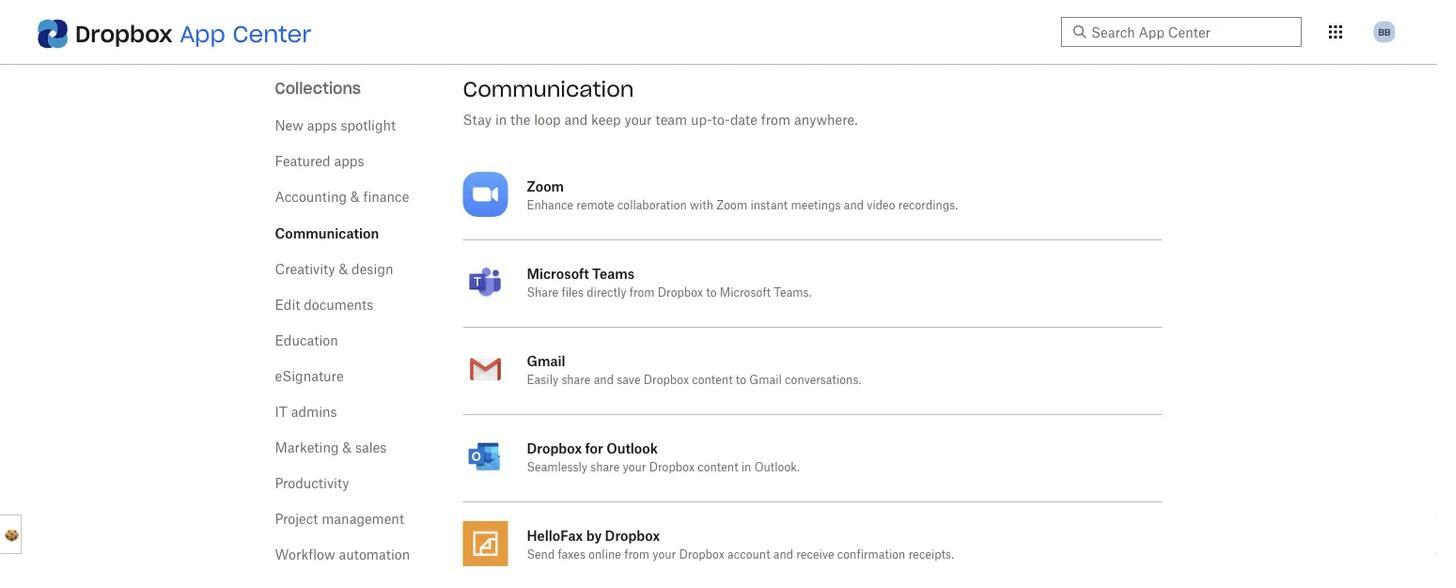 Task type: locate. For each thing, give the bounding box(es) containing it.
your
[[625, 114, 652, 127], [623, 463, 646, 474], [653, 550, 676, 561]]

Search App Center text field
[[1091, 22, 1291, 42]]

apps for new
[[307, 119, 337, 133]]

1 vertical spatial your
[[623, 463, 646, 474]]

communication up loop
[[463, 76, 634, 102]]

dropbox
[[75, 19, 173, 48], [658, 288, 703, 299], [644, 375, 689, 386], [527, 440, 582, 456], [649, 463, 695, 474], [605, 528, 660, 544], [679, 550, 725, 561]]

seamlessly
[[527, 463, 588, 474]]

1 vertical spatial microsoft
[[720, 288, 771, 299]]

0 vertical spatial from
[[761, 114, 791, 127]]

teams
[[592, 266, 635, 282]]

zoom up enhance
[[527, 178, 564, 194]]

to-
[[712, 114, 730, 127]]

new apps spotlight
[[275, 119, 396, 133]]

& for design
[[339, 263, 348, 276]]

1 horizontal spatial zoom
[[717, 200, 748, 212]]

featured apps link
[[275, 155, 364, 168]]

1 horizontal spatial communication
[[463, 76, 634, 102]]

0 horizontal spatial in
[[495, 114, 507, 127]]

content left outlook.
[[698, 463, 738, 474]]

1 vertical spatial apps
[[334, 155, 364, 168]]

edit documents
[[275, 299, 374, 312]]

collections
[[275, 78, 361, 98]]

0 vertical spatial microsoft
[[527, 266, 589, 282]]

online
[[589, 550, 621, 561]]

zoom right 'with'
[[717, 200, 748, 212]]

marketing
[[275, 442, 339, 455]]

apps
[[307, 119, 337, 133], [334, 155, 364, 168]]

0 horizontal spatial to
[[706, 288, 717, 299]]

automation
[[339, 549, 410, 562]]

& left sales
[[342, 442, 352, 455]]

accounting
[[275, 191, 347, 204]]

and inside the zoom enhance remote collaboration with zoom instant meetings and video recordings.
[[844, 200, 864, 212]]

share inside 'dropbox for outlook seamlessly share your dropbox content in outlook.'
[[591, 463, 620, 474]]

your inside 'dropbox for outlook seamlessly share your dropbox content in outlook.'
[[623, 463, 646, 474]]

in
[[495, 114, 507, 127], [742, 463, 752, 474]]

0 horizontal spatial gmail
[[527, 353, 566, 369]]

microsoft up files
[[527, 266, 589, 282]]

1 vertical spatial share
[[591, 463, 620, 474]]

& left design
[[339, 263, 348, 276]]

apps up 'accounting & finance'
[[334, 155, 364, 168]]

1 vertical spatial to
[[736, 375, 746, 386]]

and left save
[[594, 375, 614, 386]]

communication up creativity & design link
[[275, 225, 379, 241]]

1 vertical spatial content
[[698, 463, 738, 474]]

0 horizontal spatial zoom
[[527, 178, 564, 194]]

microsoft left teams.
[[720, 288, 771, 299]]

zoom
[[527, 178, 564, 194], [717, 200, 748, 212]]

app
[[180, 19, 225, 48]]

workflow
[[275, 549, 335, 562]]

1 horizontal spatial microsoft
[[720, 288, 771, 299]]

content right save
[[692, 375, 733, 386]]

save
[[617, 375, 641, 386]]

0 horizontal spatial communication
[[275, 225, 379, 241]]

your down outlook at the bottom left of page
[[623, 463, 646, 474]]

0 vertical spatial share
[[562, 375, 591, 386]]

esignature
[[275, 370, 344, 384]]

0 vertical spatial to
[[706, 288, 717, 299]]

0 vertical spatial your
[[625, 114, 652, 127]]

apps right new
[[307, 119, 337, 133]]

confirmation
[[837, 550, 906, 561]]

2 vertical spatial your
[[653, 550, 676, 561]]

dropbox app center
[[75, 19, 312, 48]]

conversations.
[[785, 375, 861, 386]]

communication
[[463, 76, 634, 102], [275, 225, 379, 241]]

by
[[586, 528, 602, 544]]

gmail
[[527, 353, 566, 369], [750, 375, 782, 386]]

gmail up easily
[[527, 353, 566, 369]]

team
[[656, 114, 687, 127]]

your right online
[[653, 550, 676, 561]]

outlook
[[606, 440, 658, 456]]

esignature link
[[275, 370, 344, 384]]

instant
[[751, 200, 788, 212]]

1 horizontal spatial gmail
[[750, 375, 782, 386]]

1 vertical spatial gmail
[[750, 375, 782, 386]]

from right online
[[624, 550, 650, 561]]

from
[[761, 114, 791, 127], [630, 288, 655, 299], [624, 550, 650, 561]]

1 horizontal spatial to
[[736, 375, 746, 386]]

1 vertical spatial communication
[[275, 225, 379, 241]]

and left receive
[[773, 550, 793, 561]]

design
[[352, 263, 393, 276]]

share right easily
[[562, 375, 591, 386]]

and left video at top right
[[844, 200, 864, 212]]

workflow automation link
[[275, 549, 410, 562]]

stay
[[463, 114, 492, 127]]

1 vertical spatial from
[[630, 288, 655, 299]]

creativity & design link
[[275, 263, 393, 276]]

productivity
[[275, 478, 349, 491]]

in left outlook.
[[742, 463, 752, 474]]

1 vertical spatial in
[[742, 463, 752, 474]]

to up 'gmail easily share and save dropbox content to gmail conversations.' on the bottom
[[706, 288, 717, 299]]

hellofax by dropbox send faxes online from your dropbox account and receive confirmation receipts.
[[527, 528, 954, 561]]

to inside microsoft teams share files directly from dropbox to microsoft teams.
[[706, 288, 717, 299]]

directly
[[587, 288, 626, 299]]

edit documents link
[[275, 299, 374, 312]]

microsoft
[[527, 266, 589, 282], [720, 288, 771, 299]]

easily
[[527, 375, 559, 386]]

from down teams
[[630, 288, 655, 299]]

& left the finance
[[350, 191, 360, 204]]

2 vertical spatial from
[[624, 550, 650, 561]]

send
[[527, 550, 555, 561]]

share
[[527, 288, 559, 299]]

stay in the loop and keep your team up-to-date from anywhere.
[[463, 114, 858, 127]]

to
[[706, 288, 717, 299], [736, 375, 746, 386]]

1 vertical spatial &
[[339, 263, 348, 276]]

microsoft teams share files directly from dropbox to microsoft teams.
[[527, 266, 812, 299]]

remote
[[577, 200, 614, 212]]

receipts.
[[909, 550, 954, 561]]

keep
[[591, 114, 621, 127]]

content
[[692, 375, 733, 386], [698, 463, 738, 474]]

share down for on the bottom of page
[[591, 463, 620, 474]]

0 vertical spatial apps
[[307, 119, 337, 133]]

date
[[730, 114, 758, 127]]

documents
[[304, 299, 374, 312]]

0 vertical spatial communication
[[463, 76, 634, 102]]

accounting & finance
[[275, 191, 409, 204]]

to left conversations.
[[736, 375, 746, 386]]

share inside 'gmail easily share and save dropbox content to gmail conversations.'
[[562, 375, 591, 386]]

education
[[275, 335, 338, 348]]

dropbox right save
[[644, 375, 689, 386]]

from right date
[[761, 114, 791, 127]]

share
[[562, 375, 591, 386], [591, 463, 620, 474]]

2 vertical spatial &
[[342, 442, 352, 455]]

&
[[350, 191, 360, 204], [339, 263, 348, 276], [342, 442, 352, 455]]

to inside 'gmail easily share and save dropbox content to gmail conversations.'
[[736, 375, 746, 386]]

0 vertical spatial content
[[692, 375, 733, 386]]

management
[[322, 513, 404, 526]]

dropbox up online
[[605, 528, 660, 544]]

communication link
[[275, 225, 379, 241]]

featured apps
[[275, 155, 364, 168]]

gmail left conversations.
[[750, 375, 782, 386]]

1 horizontal spatial in
[[742, 463, 752, 474]]

anywhere.
[[794, 114, 858, 127]]

dropbox left account
[[679, 550, 725, 561]]

in left the
[[495, 114, 507, 127]]

for
[[585, 440, 603, 456]]

with
[[690, 200, 714, 212]]

0 vertical spatial &
[[350, 191, 360, 204]]

bb button
[[1370, 17, 1400, 47]]

0 vertical spatial gmail
[[527, 353, 566, 369]]

and
[[565, 114, 588, 127], [844, 200, 864, 212], [594, 375, 614, 386], [773, 550, 793, 561]]

dropbox right directly
[[658, 288, 703, 299]]

your right keep at the left of page
[[625, 114, 652, 127]]



Task type: describe. For each thing, give the bounding box(es) containing it.
from inside hellofax by dropbox send faxes online from your dropbox account and receive confirmation receipts.
[[624, 550, 650, 561]]

faxes
[[558, 550, 586, 561]]

dropbox inside 'gmail easily share and save dropbox content to gmail conversations.'
[[644, 375, 689, 386]]

creativity & design
[[275, 263, 393, 276]]

creativity
[[275, 263, 335, 276]]

account
[[728, 550, 770, 561]]

spotlight
[[341, 119, 396, 133]]

1 vertical spatial zoom
[[717, 200, 748, 212]]

project management
[[275, 513, 404, 526]]

edit
[[275, 299, 300, 312]]

0 horizontal spatial microsoft
[[527, 266, 589, 282]]

center
[[233, 19, 312, 48]]

it admins
[[275, 406, 337, 419]]

sales
[[355, 442, 387, 455]]

0 vertical spatial in
[[495, 114, 507, 127]]

enhance
[[527, 200, 574, 212]]

dropbox left app
[[75, 19, 173, 48]]

marketing & sales link
[[275, 442, 387, 455]]

it admins link
[[275, 406, 337, 419]]

project
[[275, 513, 318, 526]]

& for finance
[[350, 191, 360, 204]]

receive
[[797, 550, 834, 561]]

productivity link
[[275, 478, 349, 491]]

dropbox for outlook seamlessly share your dropbox content in outlook.
[[527, 440, 800, 474]]

and inside hellofax by dropbox send faxes online from your dropbox account and receive confirmation receipts.
[[773, 550, 793, 561]]

project management link
[[275, 513, 404, 526]]

recordings.
[[899, 200, 958, 212]]

gmail easily share and save dropbox content to gmail conversations.
[[527, 353, 861, 386]]

loop
[[534, 114, 561, 127]]

in inside 'dropbox for outlook seamlessly share your dropbox content in outlook.'
[[742, 463, 752, 474]]

and inside 'gmail easily share and save dropbox content to gmail conversations.'
[[594, 375, 614, 386]]

content inside 'dropbox for outlook seamlessly share your dropbox content in outlook.'
[[698, 463, 738, 474]]

it
[[275, 406, 288, 419]]

apps for featured
[[334, 155, 364, 168]]

video
[[867, 200, 895, 212]]

accounting & finance link
[[275, 191, 409, 204]]

meetings
[[791, 200, 841, 212]]

education link
[[275, 335, 338, 348]]

from inside microsoft teams share files directly from dropbox to microsoft teams.
[[630, 288, 655, 299]]

collaboration
[[617, 200, 687, 212]]

new apps spotlight link
[[275, 119, 396, 133]]

hellofax
[[527, 528, 583, 544]]

dropbox up seamlessly
[[527, 440, 582, 456]]

to for gmail
[[736, 375, 746, 386]]

files
[[562, 288, 584, 299]]

up-
[[691, 114, 712, 127]]

new
[[275, 119, 304, 133]]

featured
[[275, 155, 331, 168]]

your inside hellofax by dropbox send faxes online from your dropbox account and receive confirmation receipts.
[[653, 550, 676, 561]]

content inside 'gmail easily share and save dropbox content to gmail conversations.'
[[692, 375, 733, 386]]

& for sales
[[342, 442, 352, 455]]

outlook.
[[755, 463, 800, 474]]

admins
[[291, 406, 337, 419]]

bb
[[1379, 26, 1391, 38]]

the
[[511, 114, 531, 127]]

dropbox inside microsoft teams share files directly from dropbox to microsoft teams.
[[658, 288, 703, 299]]

and right loop
[[565, 114, 588, 127]]

to for microsoft teams
[[706, 288, 717, 299]]

marketing & sales
[[275, 442, 387, 455]]

dropbox down outlook at the bottom left of page
[[649, 463, 695, 474]]

0 vertical spatial zoom
[[527, 178, 564, 194]]

teams.
[[774, 288, 812, 299]]

zoom enhance remote collaboration with zoom instant meetings and video recordings.
[[527, 178, 958, 212]]

workflow automation
[[275, 549, 410, 562]]

finance
[[363, 191, 409, 204]]



Task type: vqa. For each thing, say whether or not it's contained in the screenshot.


